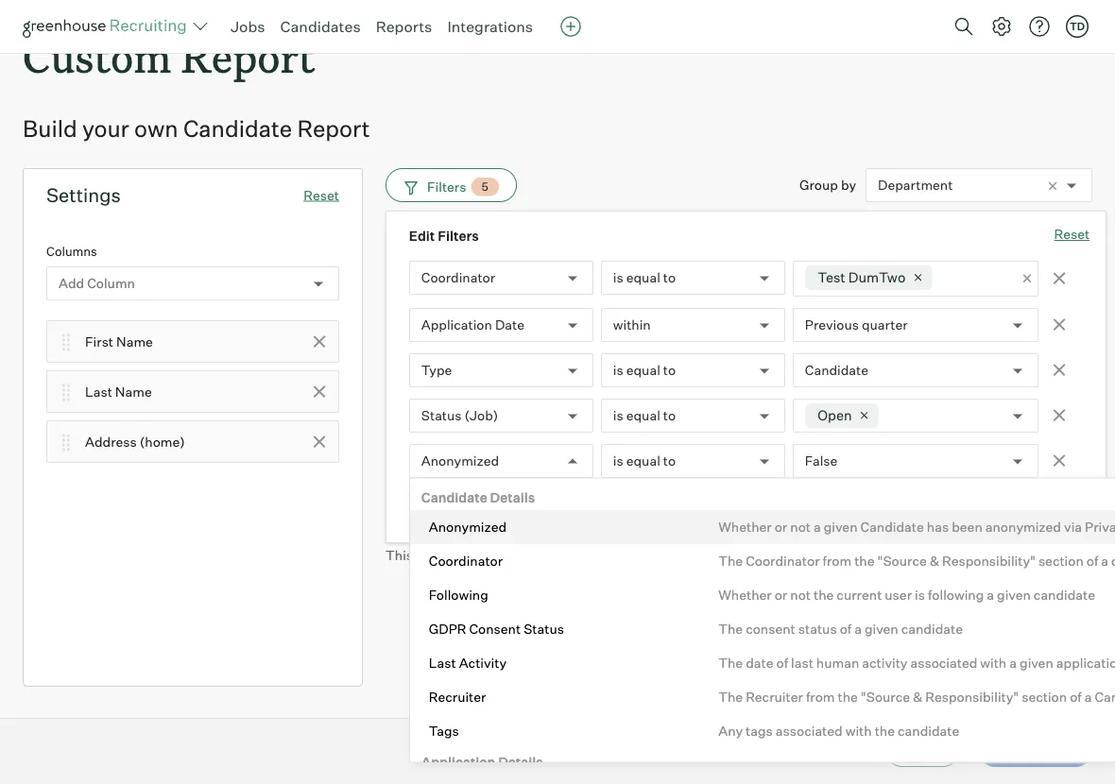 Task type: locate. For each thing, give the bounding box(es) containing it.
consent
[[469, 621, 521, 637]]

c
[[1112, 553, 1116, 569]]

2 the from the top
[[719, 621, 743, 637]]

2 is equal to from the top
[[613, 363, 676, 379]]

0 horizontal spatial test
[[444, 270, 472, 286]]

last down gdpr
[[429, 655, 456, 671]]

candidate
[[183, 115, 292, 143], [805, 363, 869, 379], [421, 489, 488, 506], [861, 519, 924, 535]]

add for add filter
[[451, 497, 476, 513]]

1 vertical spatial associated
[[776, 723, 843, 739]]

details for application details
[[498, 754, 543, 771]]

name up burton
[[869, 310, 906, 327]]

1 vertical spatial anonymized
[[429, 519, 507, 535]]

row containing 6
[[386, 461, 1116, 502]]

& down the date of last human activity associated with a given applicatio
[[913, 689, 923, 705]]

1 horizontal spatial test
[[727, 391, 754, 408]]

test dumtwo
[[818, 269, 906, 286]]

2348
[[1011, 432, 1044, 449]]

recruiter down date
[[746, 689, 803, 705]]

test
[[818, 269, 846, 286], [444, 270, 472, 286], [727, 391, 754, 408]]

0 vertical spatial whether
[[719, 519, 772, 535]]

a left applicatio
[[1010, 655, 1017, 671]]

0 vertical spatial associated
[[911, 655, 978, 671]]

1 horizontal spatial add
[[451, 497, 476, 513]]

to
[[664, 270, 676, 286], [664, 363, 676, 379], [664, 408, 676, 424], [664, 453, 676, 470], [773, 547, 785, 564]]

address (home) up ×
[[1011, 235, 1100, 249]]

0 horizontal spatial status
[[421, 408, 462, 424]]

the left date
[[719, 655, 743, 671]]

1 vertical spatial section
[[1022, 689, 1068, 705]]

0 vertical spatial anonymized
[[421, 453, 499, 470]]

reset link
[[304, 187, 339, 203], [1055, 225, 1090, 246]]

of right number
[[601, 547, 613, 564]]

given
[[824, 519, 858, 535], [998, 587, 1031, 603], [865, 621, 899, 637], [1020, 655, 1054, 671]]

consent
[[746, 621, 796, 637]]

0 vertical spatial responsibility"
[[943, 553, 1036, 569]]

(home)
[[1060, 235, 1100, 249], [140, 434, 185, 450]]

2 whether from the top
[[719, 587, 772, 603]]

via
[[1065, 519, 1083, 535]]

associated up the recruiter from the "source & responsibility" section of a can
[[911, 655, 978, 671]]

current
[[837, 587, 882, 603]]

the right run
[[719, 553, 743, 569]]

0 vertical spatial or
[[775, 519, 788, 535]]

0 horizontal spatial associated
[[776, 723, 843, 739]]

3 is equal to from the top
[[613, 408, 676, 424]]

coordinator
[[421, 270, 496, 286], [429, 553, 503, 569], [746, 553, 820, 569]]

tags
[[429, 723, 459, 739]]

whether up report
[[719, 519, 772, 535]]

0 vertical spatial with
[[981, 655, 1007, 671]]

own
[[134, 115, 178, 143]]

whether for whether or not the current user is following a given candidate
[[719, 587, 772, 603]]

2 row from the top
[[386, 258, 1116, 299]]

the up current
[[855, 553, 875, 569]]

1 horizontal spatial &
[[930, 553, 940, 569]]

records.
[[626, 547, 678, 564]]

1 horizontal spatial recruiter
[[746, 689, 803, 705]]

not up see
[[791, 519, 811, 535]]

1 vertical spatial reset link
[[1055, 225, 1090, 246]]

table
[[386, 221, 1116, 538]]

status
[[421, 408, 462, 424], [524, 621, 564, 637]]

td button
[[1063, 11, 1093, 42]]

department right edit
[[444, 235, 510, 249]]

custom
[[23, 28, 171, 84]]

gdpr consent status
[[429, 621, 564, 637]]

a left c at bottom
[[1102, 553, 1109, 569]]

associated
[[911, 655, 978, 671], [776, 723, 843, 739]]

the right run
[[708, 547, 729, 564]]

candidates link
[[280, 17, 361, 36]]

name for first name
[[116, 333, 153, 350]]

0 vertical spatial &
[[930, 553, 940, 569]]

see
[[788, 547, 810, 564]]

cell for 4
[[1000, 380, 1116, 420]]

reset link for settings
[[304, 187, 339, 203]]

5 left records.
[[615, 547, 623, 564]]

cell for 2
[[1000, 299, 1116, 339]]

& for coordinator
[[930, 553, 940, 569]]

the up any
[[719, 689, 743, 705]]

test left dumtwo
[[818, 269, 846, 286]]

more
[[813, 547, 845, 564]]

2 not from the top
[[791, 587, 811, 603]]

0 vertical spatial section
[[1039, 553, 1084, 569]]

department inside row
[[444, 235, 510, 249]]

to for type
[[664, 363, 676, 379]]

0 vertical spatial 5
[[482, 180, 489, 194]]

row group containing 1
[[386, 258, 1116, 502]]

row containing 4
[[386, 380, 1116, 420]]

a
[[814, 519, 821, 535], [510, 547, 517, 564], [1102, 553, 1109, 569], [987, 587, 995, 603], [855, 621, 862, 637], [1010, 655, 1017, 671], [1085, 689, 1092, 705]]

"source down activity
[[861, 689, 911, 705]]

from
[[823, 553, 852, 569], [806, 689, 835, 705]]

None field
[[940, 262, 944, 298]]

1 row from the top
[[386, 221, 1116, 262]]

1 horizontal spatial with
[[981, 655, 1007, 671]]

1 vertical spatial or
[[775, 587, 788, 603]]

0 vertical spatial from
[[823, 553, 852, 569]]

filter
[[479, 497, 512, 513]]

2 vertical spatial name
[[115, 384, 152, 400]]

group
[[800, 177, 839, 194]]

this
[[386, 547, 413, 564]]

address (home) down last name
[[85, 434, 185, 450]]

0 horizontal spatial &
[[913, 689, 923, 705]]

1 vertical spatial 5
[[405, 432, 413, 449]]

1 is equal to from the top
[[613, 270, 676, 286]]

1 horizontal spatial (home)
[[1060, 235, 1100, 249]]

1 horizontal spatial reset link
[[1055, 225, 1090, 246]]

filters right the filter icon
[[427, 179, 467, 195]]

candidates
[[280, 17, 361, 36]]

the up any tags associated with the candidate
[[838, 689, 858, 705]]

candidate up the date of last human activity associated with a given applicatio
[[902, 621, 963, 637]]

with
[[981, 655, 1007, 671], [846, 723, 872, 739]]

0 vertical spatial reset
[[304, 187, 339, 203]]

the left consent on the right
[[719, 621, 743, 637]]

1 or from the top
[[775, 519, 788, 535]]

cell for 1
[[1000, 258, 1116, 299]]

any
[[719, 723, 743, 739]]

3 row from the top
[[386, 299, 1116, 339]]

&
[[930, 553, 940, 569], [913, 689, 923, 705]]

1 vertical spatial with
[[846, 723, 872, 739]]

0 horizontal spatial last
[[85, 384, 112, 400]]

0 horizontal spatial address (home)
[[85, 434, 185, 450]]

6 row from the top
[[386, 420, 1116, 461]]

0 vertical spatial reset link
[[304, 187, 339, 203]]

1 equal from the top
[[627, 270, 661, 286]]

1 vertical spatial report
[[297, 115, 370, 143]]

1 horizontal spatial last
[[429, 655, 456, 671]]

search image
[[953, 15, 976, 38]]

2 horizontal spatial test
[[818, 269, 846, 286]]

cell
[[717, 258, 858, 299], [858, 258, 1000, 299], [1000, 258, 1116, 299], [1000, 299, 1116, 339], [1000, 380, 1116, 420], [1000, 461, 1116, 502]]

of left c at bottom
[[1087, 553, 1099, 569]]

1 vertical spatial address
[[85, 434, 137, 450]]

application for application details
[[421, 754, 496, 771]]

candidate down via
[[1034, 587, 1096, 603]]

previous quarter
[[805, 317, 908, 334]]

the
[[708, 547, 729, 564], [855, 553, 875, 569], [814, 587, 834, 603], [838, 689, 858, 705], [875, 723, 895, 739]]

address inside row
[[1011, 235, 1057, 249]]

responsibility" down been
[[943, 553, 1036, 569]]

recruiter
[[429, 689, 486, 705], [746, 689, 803, 705]]

reset
[[304, 187, 339, 203], [1055, 226, 1090, 243]]

2 application from the top
[[421, 754, 496, 771]]

0 vertical spatial "source
[[878, 553, 927, 569]]

name inside row
[[869, 310, 906, 327]]

column
[[87, 276, 135, 292]]

1 vertical spatial name
[[116, 333, 153, 350]]

is equal to for coordinator
[[613, 270, 676, 286]]

0 vertical spatial last
[[85, 384, 112, 400]]

equal for status (job)
[[627, 408, 661, 424]]

last down first
[[85, 384, 112, 400]]

recruiter down last activity
[[429, 689, 486, 705]]

section
[[1039, 553, 1084, 569], [1022, 689, 1068, 705]]

0 horizontal spatial department
[[444, 235, 510, 249]]

omkar
[[727, 473, 769, 489]]

1 vertical spatial reset
[[1055, 226, 1090, 243]]

5 down 4 cell
[[405, 432, 413, 449]]

address (home)
[[1011, 235, 1100, 249], [85, 434, 185, 450]]

5 right the filter icon
[[482, 180, 489, 194]]

open
[[818, 407, 852, 424]]

filter image
[[402, 179, 418, 195]]

2 equal from the top
[[627, 363, 661, 379]]

1 recruiter from the left
[[429, 689, 486, 705]]

filters right edit
[[438, 228, 479, 245]]

name down first name
[[115, 384, 152, 400]]

last
[[85, 384, 112, 400], [429, 655, 456, 671]]

department right by
[[878, 177, 953, 194]]

add column
[[59, 276, 135, 292]]

test down tim
[[727, 391, 754, 408]]

0 vertical spatial candidate
[[1034, 587, 1096, 603]]

the date of last human activity associated with a given applicatio
[[719, 655, 1116, 671]]

0 horizontal spatial recruiter
[[429, 689, 486, 705]]

0 vertical spatial not
[[791, 519, 811, 535]]

is equal to for type
[[613, 363, 676, 379]]

1 vertical spatial from
[[806, 689, 835, 705]]

status right 4
[[421, 408, 462, 424]]

not up status
[[791, 587, 811, 603]]

1 vertical spatial (home)
[[140, 434, 185, 450]]

from right see
[[823, 553, 852, 569]]

3 cell
[[386, 339, 433, 380]]

is
[[613, 270, 624, 286], [613, 363, 624, 379], [613, 408, 624, 424], [613, 453, 624, 470], [915, 587, 926, 603]]

shows
[[468, 547, 507, 564]]

application right the 2
[[421, 317, 492, 334]]

is for status (job)
[[613, 408, 624, 424]]

1 vertical spatial not
[[791, 587, 811, 603]]

with down following on the right bottom of the page
[[981, 655, 1007, 671]]

not for the
[[791, 587, 811, 603]]

0 vertical spatial (home)
[[1060, 235, 1100, 249]]

the up status
[[814, 587, 834, 603]]

row containing 5
[[386, 420, 1116, 461]]

4950
[[1011, 351, 1045, 367]]

run
[[681, 547, 706, 564]]

section for c
[[1039, 553, 1084, 569]]

whether or not a given candidate has been anonymized via priva
[[719, 519, 1116, 535]]

given up more
[[824, 519, 858, 535]]

1 the from the top
[[719, 553, 743, 569]]

filters
[[427, 179, 467, 195], [438, 228, 479, 245]]

4 cell
[[386, 380, 433, 420]]

0 vertical spatial address (home)
[[1011, 235, 1100, 249]]

row
[[386, 221, 1116, 262], [386, 258, 1116, 299], [386, 299, 1116, 339], [386, 339, 1116, 380], [386, 380, 1116, 420], [386, 420, 1116, 461], [386, 461, 1116, 502]]

0 horizontal spatial reset link
[[304, 187, 339, 203]]

1 vertical spatial department
[[444, 235, 510, 249]]

the for the date of last human activity associated with a given applicatio
[[719, 655, 743, 671]]

4 the from the top
[[719, 689, 743, 705]]

1 horizontal spatial reset
[[1055, 226, 1090, 243]]

to for status (job)
[[664, 408, 676, 424]]

2 or from the top
[[775, 587, 788, 603]]

anonymized
[[421, 453, 499, 470], [429, 519, 507, 535]]

0 horizontal spatial reset
[[304, 187, 339, 203]]

anonymized down add filter
[[429, 519, 507, 535]]

reset for edit filters
[[1055, 226, 1090, 243]]

row containing 2
[[386, 299, 1116, 339]]

the for the consent status of a given candidate
[[719, 621, 743, 637]]

section down applicatio
[[1022, 689, 1068, 705]]

1 vertical spatial last
[[429, 655, 456, 671]]

1 not from the top
[[791, 519, 811, 535]]

is equal to
[[613, 270, 676, 286], [613, 363, 676, 379], [613, 408, 676, 424], [613, 453, 676, 470]]

equal for coordinator
[[627, 270, 661, 286]]

6 cell
[[386, 461, 433, 502]]

0 vertical spatial name
[[869, 310, 906, 327]]

columns
[[46, 244, 97, 259]]

1 application from the top
[[421, 317, 492, 334]]

application down "tags" on the left of page
[[421, 754, 496, 771]]

3
[[405, 351, 413, 367]]

& down has
[[930, 553, 940, 569]]

york
[[1048, 351, 1076, 367]]

associated right tags
[[776, 723, 843, 739]]

responsibility" down the date of last human activity associated with a given applicatio
[[926, 689, 1019, 705]]

1 horizontal spatial address (home)
[[1011, 235, 1100, 249]]

is for coordinator
[[613, 270, 624, 286]]

from down human
[[806, 689, 835, 705]]

0 vertical spatial add
[[59, 276, 84, 292]]

0 horizontal spatial (home)
[[140, 434, 185, 450]]

address down last name
[[85, 434, 137, 450]]

0 vertical spatial address
[[1011, 235, 1057, 249]]

candidate down the recruiter from the "source & responsibility" section of a can
[[898, 723, 960, 739]]

with down the recruiter from the "source & responsibility" section of a can
[[846, 723, 872, 739]]

0 vertical spatial filters
[[427, 179, 467, 195]]

not
[[791, 519, 811, 535], [791, 587, 811, 603]]

7 row from the top
[[386, 461, 1116, 502]]

add filter button
[[409, 488, 532, 522]]

address up ×
[[1011, 235, 1057, 249]]

test down the edit filters
[[444, 270, 472, 286]]

& for recruiter
[[913, 689, 923, 705]]

name right first
[[116, 333, 153, 350]]

configure image
[[991, 15, 1014, 38]]

edit
[[409, 228, 435, 245]]

a up more
[[814, 519, 821, 535]]

anonymized up candidate details
[[421, 453, 499, 470]]

previous
[[805, 317, 859, 334]]

status right consent
[[524, 621, 564, 637]]

of
[[601, 547, 613, 564], [1087, 553, 1099, 569], [840, 621, 852, 637], [777, 655, 789, 671], [1070, 689, 1082, 705]]

whether down report
[[719, 587, 772, 603]]

the down the recruiter from the "source & responsibility" section of a can
[[875, 723, 895, 739]]

1 vertical spatial application
[[421, 754, 496, 771]]

1 cell
[[386, 258, 433, 299]]

the for recruiter
[[838, 689, 858, 705]]

3 equal from the top
[[627, 408, 661, 424]]

3 the from the top
[[719, 655, 743, 671]]

(home) inside row
[[1060, 235, 1100, 249]]

status
[[799, 621, 837, 637]]

the recruiter from the "source & responsibility" section of a can
[[719, 689, 1116, 705]]

1 horizontal spatial department
[[878, 177, 953, 194]]

"source for recruiter
[[861, 689, 911, 705]]

1 vertical spatial add
[[451, 497, 476, 513]]

group by
[[800, 177, 857, 194]]

2 vertical spatial 5
[[615, 547, 623, 564]]

details for candidate details
[[490, 489, 535, 506]]

0 horizontal spatial add
[[59, 276, 84, 292]]

1 vertical spatial responsibility"
[[926, 689, 1019, 705]]

1 vertical spatial "source
[[861, 689, 911, 705]]

equal
[[627, 270, 661, 286], [627, 363, 661, 379], [627, 408, 661, 424], [627, 453, 661, 470]]

add down columns
[[59, 276, 84, 292]]

0 vertical spatial application
[[421, 317, 492, 334]]

row group
[[386, 258, 1116, 502]]

jobs link
[[231, 17, 265, 36]]

1 vertical spatial &
[[913, 689, 923, 705]]

whether
[[719, 519, 772, 535], [719, 587, 772, 603]]

a left the "max"
[[510, 547, 517, 564]]

1 horizontal spatial status
[[524, 621, 564, 637]]

"source up the user
[[878, 553, 927, 569]]

1 whether from the top
[[719, 519, 772, 535]]

0 vertical spatial details
[[490, 489, 535, 506]]

section down via
[[1039, 553, 1084, 569]]

the for the coordinator from the "source & responsibility" section of a c
[[719, 553, 743, 569]]

1 vertical spatial address (home)
[[85, 434, 185, 450]]

any tags associated with the candidate
[[719, 723, 960, 739]]

4 row from the top
[[386, 339, 1116, 380]]

1 vertical spatial whether
[[719, 587, 772, 603]]

1 horizontal spatial address
[[1011, 235, 1057, 249]]

details
[[490, 489, 535, 506], [498, 754, 543, 771]]

address
[[1011, 235, 1057, 249], [85, 434, 137, 450]]

coordinator up consent on the right
[[746, 553, 820, 569]]

5 row from the top
[[386, 380, 1116, 420]]

1 vertical spatial details
[[498, 754, 543, 771]]

1 horizontal spatial associated
[[911, 655, 978, 671]]

add inside button
[[451, 497, 476, 513]]

edit filters
[[409, 228, 479, 245]]

0 horizontal spatial 5
[[405, 432, 413, 449]]

add left filter at the left bottom
[[451, 497, 476, 513]]



Task type: vqa. For each thing, say whether or not it's contained in the screenshot.
0 to the bottom
no



Task type: describe. For each thing, give the bounding box(es) containing it.
is equal to for status (job)
[[613, 408, 676, 424]]

4
[[404, 391, 413, 408]]

reports
[[376, 17, 432, 36]]

jobs
[[231, 17, 265, 36]]

0 horizontal spatial address
[[85, 434, 137, 450]]

table containing 1
[[386, 221, 1116, 538]]

2 vertical spatial candidate
[[898, 723, 960, 739]]

number
[[550, 547, 598, 564]]

priva
[[1085, 519, 1116, 535]]

0 vertical spatial report
[[181, 28, 315, 84]]

the for or
[[814, 587, 834, 603]]

date
[[495, 317, 525, 334]]

2 cell
[[386, 299, 433, 339]]

or for the
[[775, 587, 788, 603]]

4 equal from the top
[[627, 453, 661, 470]]

whether for whether or not a given candidate has been anonymized via priva
[[719, 519, 772, 535]]

responsibility" for can
[[926, 689, 1019, 705]]

tim
[[727, 351, 752, 367]]

5 cell
[[386, 420, 433, 461]]

street
[[1079, 351, 1116, 367]]

this preview shows a max number of 5 records. run the report to see more results.
[[386, 547, 894, 564]]

build
[[23, 115, 77, 143]]

status (job)
[[421, 408, 499, 424]]

2348 storybrook
[[1011, 432, 1116, 449]]

max
[[520, 547, 547, 564]]

jacob
[[727, 432, 765, 449]]

equal for type
[[627, 363, 661, 379]]

given up activity
[[865, 621, 899, 637]]

rogers
[[869, 432, 913, 449]]

address (home) inside row
[[1011, 235, 1100, 249]]

is for type
[[613, 363, 624, 379]]

0 vertical spatial status
[[421, 408, 462, 424]]

storybrook
[[1047, 432, 1116, 449]]

2 recruiter from the left
[[746, 689, 803, 705]]

last for last name
[[85, 384, 112, 400]]

activity
[[459, 655, 507, 671]]

of right status
[[840, 621, 852, 637]]

1 vertical spatial candidate
[[902, 621, 963, 637]]

coordinator up following
[[429, 553, 503, 569]]

a right following on the right bottom of the page
[[987, 587, 995, 603]]

following
[[928, 587, 984, 603]]

last name
[[85, 384, 152, 400]]

given right following on the right bottom of the page
[[998, 587, 1031, 603]]

4950 york street
[[1011, 351, 1116, 367]]

custom report
[[23, 28, 315, 84]]

results.
[[848, 547, 894, 564]]

given left applicatio
[[1020, 655, 1054, 671]]

5 inside 5 "cell"
[[405, 432, 413, 449]]

greenhouse recruiting image
[[23, 15, 193, 38]]

first name
[[85, 333, 153, 350]]

6
[[405, 473, 413, 489]]

quarter
[[862, 317, 908, 334]]

section for can
[[1022, 689, 1068, 705]]

1 vertical spatial status
[[524, 621, 564, 637]]

from for coordinator
[[823, 553, 852, 569]]

1 vertical spatial filters
[[438, 228, 479, 245]]

of left can
[[1070, 689, 1082, 705]]

1 horizontal spatial 5
[[482, 180, 489, 194]]

4 is equal to from the top
[[613, 453, 676, 470]]

candidate details
[[421, 489, 535, 506]]

anonymized
[[986, 519, 1062, 535]]

from for recruiter
[[806, 689, 835, 705]]

can
[[1095, 689, 1116, 705]]

0 horizontal spatial with
[[846, 723, 872, 739]]

dumtwo
[[849, 269, 906, 286]]

has
[[927, 519, 949, 535]]

coordinator down the edit filters
[[421, 270, 496, 286]]

the for coordinator
[[855, 553, 875, 569]]

or for a
[[775, 519, 788, 535]]

false
[[805, 453, 838, 470]]

1
[[406, 270, 411, 286]]

last for last activity
[[429, 655, 456, 671]]

of left last
[[777, 655, 789, 671]]

"source for coordinator
[[878, 553, 927, 569]]

cell for 6
[[1000, 461, 1116, 502]]

integrations
[[448, 17, 533, 36]]

savant
[[869, 473, 912, 489]]

reports link
[[376, 17, 432, 36]]

row containing department
[[386, 221, 1116, 262]]

burton
[[869, 351, 912, 367]]

human
[[817, 655, 860, 671]]

date
[[746, 655, 774, 671]]

following
[[429, 587, 489, 603]]

not for a
[[791, 519, 811, 535]]

application date
[[421, 317, 525, 334]]

(job)
[[465, 408, 499, 424]]

row containing 1
[[386, 258, 1116, 299]]

a down current
[[855, 621, 862, 637]]

anonymized for the
[[429, 519, 507, 535]]

the coordinator from the "source & responsibility" section of a c
[[719, 553, 1116, 569]]

your
[[82, 115, 129, 143]]

to for coordinator
[[664, 270, 676, 286]]

gdpr
[[429, 621, 467, 637]]

row containing 3
[[386, 339, 1116, 380]]

td
[[1070, 20, 1085, 33]]

settings
[[46, 184, 121, 207]]

user
[[885, 587, 912, 603]]

application for application date
[[421, 317, 492, 334]]

name for last name
[[115, 384, 152, 400]]

by
[[841, 177, 857, 194]]

report
[[731, 547, 770, 564]]

responsibility" for c
[[943, 553, 1036, 569]]

reset for settings
[[304, 187, 339, 203]]

whether or not the current user is following a given candidate
[[719, 587, 1096, 603]]

the for the recruiter from the "source & responsibility" section of a can
[[719, 689, 743, 705]]

activity
[[863, 655, 908, 671]]

dummy
[[869, 391, 918, 408]]

add filter
[[451, 497, 512, 513]]

company
[[727, 310, 787, 327]]

td button
[[1066, 15, 1089, 38]]

tags
[[746, 723, 773, 739]]

a left can
[[1085, 689, 1092, 705]]

anonymized for application
[[421, 453, 499, 470]]

last activity
[[429, 655, 507, 671]]

integrations link
[[448, 17, 533, 36]]

the consent status of a given candidate
[[719, 621, 963, 637]]

×
[[1022, 267, 1033, 289]]

application details
[[421, 754, 543, 771]]

0 vertical spatial department
[[878, 177, 953, 194]]

add for add column
[[59, 276, 84, 292]]

reset link for edit filters
[[1055, 225, 1090, 246]]

been
[[952, 519, 983, 535]]

preview
[[416, 547, 465, 564]]

2 horizontal spatial 5
[[615, 547, 623, 564]]

first
[[85, 333, 113, 350]]

within
[[613, 317, 651, 334]]



